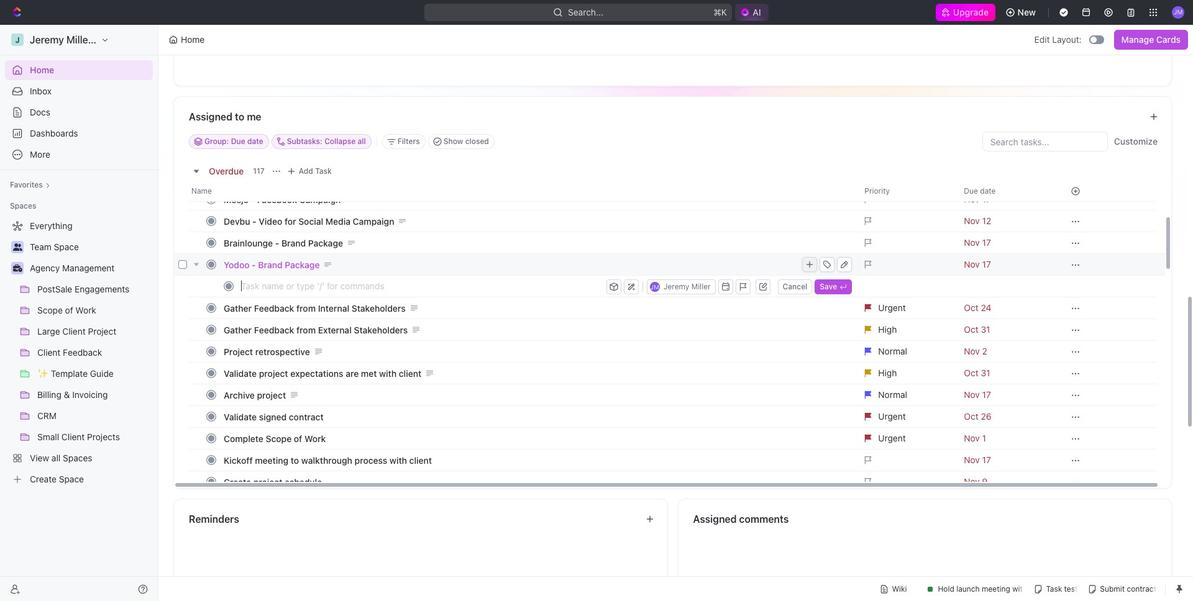 Task type: vqa. For each thing, say whether or not it's contained in the screenshot.


Task type: describe. For each thing, give the bounding box(es) containing it.
complete scope of work
[[224, 434, 326, 444]]

assigned for assigned comments
[[693, 514, 737, 525]]

kickoff meeting to walkthrough process with client link
[[221, 452, 855, 470]]

agency management
[[30, 263, 115, 274]]

small
[[37, 432, 59, 443]]

0 horizontal spatial date
[[247, 137, 263, 146]]

validate for validate project expectations are met with client
[[224, 368, 257, 379]]

client feedback link
[[37, 343, 150, 363]]

work inside sidebar "navigation"
[[75, 305, 96, 316]]

save
[[820, 282, 837, 291]]

space for team space
[[54, 242, 79, 252]]

small client projects
[[37, 432, 120, 443]]

show
[[444, 137, 463, 146]]

facebook
[[257, 194, 297, 205]]

overdue
[[209, 166, 244, 176]]

miller
[[692, 282, 711, 291]]

sidebar navigation
[[0, 25, 161, 602]]

inbox link
[[5, 81, 153, 101]]

archive project
[[224, 390, 286, 401]]

feedback for external
[[254, 325, 294, 335]]

inbox
[[30, 86, 52, 96]]

task
[[315, 167, 332, 176]]

priority button
[[858, 182, 957, 201]]

stakeholders for gather feedback from external stakeholders
[[354, 325, 408, 335]]

add
[[299, 167, 313, 176]]

archive
[[224, 390, 255, 401]]

favorites
[[10, 180, 43, 190]]

validate project expectations are met with client
[[224, 368, 422, 379]]

team
[[30, 242, 51, 252]]

yodoo - brand package
[[224, 260, 320, 270]]

with for process
[[390, 455, 407, 466]]

campaign inside the devbu - video for social media campaign link
[[353, 216, 394, 227]]

due date button
[[957, 182, 1056, 201]]

1 horizontal spatial home
[[181, 34, 205, 45]]

all inside sidebar "navigation"
[[52, 453, 60, 464]]

assigned to me
[[189, 111, 262, 122]]

gather for gather feedback from internal stakeholders
[[224, 303, 252, 314]]

brand for yodoo
[[258, 260, 283, 270]]

edit
[[1035, 34, 1050, 45]]

validate signed contract link
[[221, 408, 855, 426]]

comments
[[739, 514, 789, 525]]

devbu
[[224, 216, 250, 227]]

brainlounge - brand package link
[[221, 234, 855, 252]]

stakeholders for gather feedback from internal stakeholders
[[352, 303, 406, 314]]

business time image
[[13, 265, 22, 272]]

name button
[[189, 182, 858, 201]]

validate for validate signed contract
[[224, 412, 257, 422]]

docs
[[30, 107, 50, 117]]

dashboards link
[[5, 124, 153, 144]]

client for large
[[62, 326, 86, 337]]

crm
[[37, 411, 57, 422]]

1 vertical spatial spaces
[[63, 453, 92, 464]]

internal
[[318, 303, 349, 314]]

devbu - video for social media campaign link
[[221, 212, 855, 230]]

tree inside sidebar "navigation"
[[5, 216, 153, 490]]

projects
[[87, 432, 120, 443]]

0 horizontal spatial spaces
[[10, 201, 36, 211]]

complete scope of work link
[[221, 430, 855, 448]]

layout:
[[1053, 34, 1082, 45]]

feedback for internal
[[254, 303, 294, 314]]

package for yodoo - brand package
[[285, 260, 320, 270]]

kickoff
[[224, 455, 253, 466]]

normal for archive project
[[879, 390, 908, 400]]

1 vertical spatial client
[[37, 348, 61, 358]]

create
[[30, 474, 57, 485]]

upgrade
[[954, 7, 989, 17]]

social
[[299, 216, 323, 227]]

more
[[30, 149, 50, 160]]

dashboards
[[30, 128, 78, 139]]

docs link
[[5, 103, 153, 122]]

due inside dropdown button
[[964, 187, 978, 196]]

view
[[30, 453, 49, 464]]

me
[[247, 111, 262, 122]]

home link
[[5, 60, 153, 80]]

Task name or type '/' for commands text field
[[241, 276, 604, 296]]

create space link
[[5, 470, 150, 490]]

client for small
[[62, 432, 85, 443]]

scope of work link
[[37, 301, 150, 321]]

agency management link
[[30, 259, 150, 279]]

normal for project retrospective
[[879, 346, 908, 357]]

cancel button
[[778, 279, 813, 294]]

1 horizontal spatial to
[[291, 455, 299, 466]]

of inside complete scope of work link
[[294, 434, 302, 444]]

manage
[[1122, 34, 1155, 45]]

gather feedback from external stakeholders
[[224, 325, 408, 335]]

117
[[253, 167, 265, 176]]

due date
[[964, 187, 996, 196]]

are
[[346, 368, 359, 379]]

add task button
[[284, 164, 337, 179]]

retrospective
[[255, 347, 310, 357]]

high button for gather feedback from external stakeholders
[[858, 319, 957, 341]]

jm jeremy miller
[[651, 282, 711, 291]]

0 vertical spatial all
[[358, 137, 366, 146]]

client for validate project expectations are met with client
[[399, 368, 422, 379]]

media
[[326, 216, 351, 227]]

process
[[355, 455, 387, 466]]

jeremy inside sidebar "navigation"
[[30, 34, 64, 45]]

feedfire
[[224, 173, 258, 183]]

signed
[[259, 412, 287, 422]]

logo
[[283, 151, 304, 161]]

complete
[[224, 434, 264, 444]]

1 vertical spatial project
[[224, 347, 253, 357]]

collapse
[[325, 137, 356, 146]]

- for browsedrive
[[277, 151, 281, 161]]

high for gather feedback from external stakeholders
[[879, 325, 897, 335]]

date inside due date dropdown button
[[981, 187, 996, 196]]

brainlounge
[[224, 238, 273, 248]]

jm for jm jeremy miller
[[651, 283, 660, 291]]

scope inside scope of work link
[[37, 305, 63, 316]]

advertising
[[266, 173, 313, 183]]

add task
[[299, 167, 332, 176]]

edit layout:
[[1035, 34, 1082, 45]]

- for devbu
[[253, 216, 257, 227]]

scope of work
[[37, 305, 96, 316]]

postsale
[[37, 284, 72, 295]]

new button
[[1001, 2, 1044, 22]]

team space
[[30, 242, 79, 252]]



Task type: locate. For each thing, give the bounding box(es) containing it.
large client project
[[37, 326, 116, 337]]

1 from from the top
[[297, 303, 316, 314]]

normal button for project
[[858, 384, 957, 407]]

package down the media
[[308, 238, 343, 248]]

subtasks: collapse all
[[287, 137, 366, 146]]

1 vertical spatial space
[[59, 474, 84, 485]]

everything link
[[5, 216, 150, 236]]

0 vertical spatial to
[[235, 111, 245, 122]]

0 vertical spatial feedback
[[254, 303, 294, 314]]

gather for gather feedback from external stakeholders
[[224, 325, 252, 335]]

assigned for assigned to me
[[189, 111, 233, 122]]

jeremy left miller
[[664, 282, 690, 291]]

with right process
[[390, 455, 407, 466]]

brand
[[282, 238, 306, 248], [258, 260, 283, 270]]

client feedback
[[37, 348, 102, 358]]

0 vertical spatial with
[[379, 368, 397, 379]]

brainlounge - brand package
[[224, 238, 343, 248]]

0 vertical spatial project
[[88, 326, 116, 337]]

assigned
[[189, 111, 233, 122], [693, 514, 737, 525]]

- right 'yodoo'
[[252, 260, 256, 270]]

spaces down favorites in the top of the page
[[10, 201, 36, 211]]

to right "meeting"
[[291, 455, 299, 466]]

1 vertical spatial package
[[285, 260, 320, 270]]

3 urgent button from the top
[[858, 428, 957, 450]]

1 vertical spatial stakeholders
[[354, 325, 408, 335]]

client down large
[[37, 348, 61, 358]]

scope down 'validate signed contract'
[[266, 434, 292, 444]]

client inside kickoff meeting to walkthrough process with client link
[[409, 455, 432, 466]]

- up yodoo - brand package
[[275, 238, 279, 248]]

jm
[[1174, 8, 1183, 16], [651, 283, 660, 291]]

0 horizontal spatial due
[[231, 137, 245, 146]]

1 vertical spatial of
[[294, 434, 302, 444]]

0 vertical spatial urgent
[[879, 303, 906, 313]]

validate up "archive"
[[224, 368, 257, 379]]

from inside gather feedback from internal stakeholders 'link'
[[297, 303, 316, 314]]

- left logo
[[277, 151, 281, 161]]

high button for validate project expectations are met with client
[[858, 362, 957, 385]]

1 vertical spatial scope
[[266, 434, 292, 444]]

manage cards button
[[1114, 30, 1189, 50]]

client right met
[[399, 368, 422, 379]]

billing & invoicing link
[[37, 385, 150, 405]]

project down project retrospective
[[259, 368, 288, 379]]

0 horizontal spatial to
[[235, 111, 245, 122]]

1 vertical spatial date
[[981, 187, 996, 196]]

1 horizontal spatial jm
[[1174, 8, 1183, 16]]

- right meejo
[[251, 194, 255, 205]]

work down contract
[[305, 434, 326, 444]]

2 high button from the top
[[858, 362, 957, 385]]

jm button
[[1169, 2, 1189, 22]]

1 validate from the top
[[224, 368, 257, 379]]

assigned left comments
[[693, 514, 737, 525]]

0 vertical spatial spaces
[[10, 201, 36, 211]]

1 vertical spatial jeremy
[[664, 282, 690, 291]]

assigned up group:
[[189, 111, 233, 122]]

space for create space
[[59, 474, 84, 485]]

feedback inside sidebar "navigation"
[[63, 348, 102, 358]]

postsale engagements
[[37, 284, 130, 295]]

agency
[[30, 263, 60, 274]]

2 urgent button from the top
[[858, 406, 957, 428]]

0 horizontal spatial home
[[30, 65, 54, 75]]

all
[[358, 137, 366, 146], [52, 453, 60, 464]]

tree containing everything
[[5, 216, 153, 490]]

work down postsale engagements
[[75, 305, 96, 316]]

- for meejo
[[251, 194, 255, 205]]

0 horizontal spatial work
[[75, 305, 96, 316]]

video
[[259, 216, 282, 227]]

client up view all spaces link
[[62, 432, 85, 443]]

jeremy miller's workspace, , element
[[11, 34, 24, 46]]

0 horizontal spatial assigned
[[189, 111, 233, 122]]

new
[[1018, 7, 1036, 17]]

- for brainlounge
[[275, 238, 279, 248]]

2 validate from the top
[[224, 412, 257, 422]]

1 horizontal spatial date
[[981, 187, 996, 196]]

gather up project retrospective
[[224, 325, 252, 335]]

1 horizontal spatial all
[[358, 137, 366, 146]]

search...
[[568, 7, 604, 17]]

1 horizontal spatial assigned
[[693, 514, 737, 525]]

small client projects link
[[37, 428, 150, 448]]

1 normal button from the top
[[858, 341, 957, 363]]

normal button
[[858, 341, 957, 363], [858, 384, 957, 407]]

1 gather from the top
[[224, 303, 252, 314]]

0 vertical spatial gather
[[224, 303, 252, 314]]

Search tasks... text field
[[983, 132, 1108, 151]]

name
[[191, 187, 212, 196]]

urgent
[[879, 303, 906, 313], [879, 412, 906, 422], [879, 433, 906, 444]]

walkthrough
[[301, 455, 352, 466]]

project up "archive"
[[224, 347, 253, 357]]

1 vertical spatial high
[[879, 368, 897, 379]]

spaces
[[10, 201, 36, 211], [63, 453, 92, 464]]

0 vertical spatial high
[[879, 325, 897, 335]]

from for internal
[[297, 303, 316, 314]]

jeremy right j
[[30, 34, 64, 45]]

- for yodoo
[[252, 260, 256, 270]]

- left the video
[[253, 216, 257, 227]]

feedback down large client project
[[63, 348, 102, 358]]

meeting
[[255, 455, 289, 466]]

group:
[[205, 137, 229, 146]]

3 urgent from the top
[[879, 433, 906, 444]]

jm inside jm jeremy miller
[[651, 283, 660, 291]]

space up 'agency management'
[[54, 242, 79, 252]]

all right view
[[52, 453, 60, 464]]

0 vertical spatial normal button
[[858, 341, 957, 363]]

1 urgent button from the top
[[858, 297, 957, 320]]

save button
[[815, 279, 852, 294]]

subtasks:
[[287, 137, 323, 146]]

feedback down yodoo - brand package
[[254, 303, 294, 314]]

1 vertical spatial campaign
[[353, 216, 394, 227]]

1 normal from the top
[[879, 346, 908, 357]]

group: due date
[[205, 137, 263, 146]]

campaign right the media
[[353, 216, 394, 227]]

2 from from the top
[[297, 325, 316, 335]]

stakeholders inside 'link'
[[352, 303, 406, 314]]

spaces down small client projects
[[63, 453, 92, 464]]

billing & invoicing
[[37, 390, 108, 400]]

2 vertical spatial client
[[62, 432, 85, 443]]

closed
[[465, 137, 489, 146]]

0 vertical spatial jeremy
[[30, 34, 64, 45]]

gather feedback from internal stakeholders
[[224, 303, 406, 314]]

project up "signed"
[[257, 390, 286, 401]]

1 vertical spatial normal button
[[858, 384, 957, 407]]

0 vertical spatial brand
[[282, 238, 306, 248]]

from
[[297, 303, 316, 314], [297, 325, 316, 335]]

1 vertical spatial brand
[[258, 260, 283, 270]]

customize
[[1115, 136, 1158, 147]]

high for validate project expectations are met with client
[[879, 368, 897, 379]]

1 horizontal spatial of
[[294, 434, 302, 444]]

1 vertical spatial jm
[[651, 283, 660, 291]]

with for met
[[379, 368, 397, 379]]

billing
[[37, 390, 61, 400]]

1 horizontal spatial spaces
[[63, 453, 92, 464]]

browsedrive
[[224, 151, 275, 161]]

- right feedfire
[[260, 173, 264, 183]]

user group image
[[13, 244, 22, 251]]

0 vertical spatial scope
[[37, 305, 63, 316]]

jm up cards
[[1174, 8, 1183, 16]]

scope inside complete scope of work link
[[266, 434, 292, 444]]

brand down the for
[[282, 238, 306, 248]]

2 normal from the top
[[879, 390, 908, 400]]

urgent for complete scope of work
[[879, 433, 906, 444]]

postsale engagements link
[[37, 280, 150, 300]]

2 vertical spatial urgent
[[879, 433, 906, 444]]

0 vertical spatial client
[[399, 368, 422, 379]]

feedback inside 'link'
[[254, 303, 294, 314]]

0 vertical spatial stakeholders
[[352, 303, 406, 314]]

1 vertical spatial with
[[390, 455, 407, 466]]

1 vertical spatial client
[[409, 455, 432, 466]]

all right "collapse"
[[358, 137, 366, 146]]

of down contract
[[294, 434, 302, 444]]

1 vertical spatial due
[[964, 187, 978, 196]]

&
[[64, 390, 70, 400]]

0 vertical spatial package
[[308, 238, 343, 248]]

tree
[[5, 216, 153, 490]]

expectations
[[290, 368, 344, 379]]

jm inside dropdown button
[[1174, 8, 1183, 16]]

✨
[[37, 369, 48, 379]]

high button
[[858, 319, 957, 341], [858, 362, 957, 385]]

campaign
[[299, 194, 341, 205], [353, 216, 394, 227]]

project for archive
[[257, 390, 286, 401]]

0 vertical spatial assigned
[[189, 111, 233, 122]]

yodoo
[[224, 260, 250, 270]]

of up large client project
[[65, 305, 73, 316]]

gather feedback from external stakeholders link
[[221, 321, 855, 339]]

client right process
[[409, 455, 432, 466]]

gather feedback from internal stakeholders link
[[221, 299, 855, 317]]

0 vertical spatial client
[[62, 326, 86, 337]]

2 normal button from the top
[[858, 384, 957, 407]]

0 horizontal spatial of
[[65, 305, 73, 316]]

assigned comments
[[693, 514, 789, 525]]

gather inside gather feedback from internal stakeholders 'link'
[[224, 303, 252, 314]]

design
[[306, 151, 334, 161]]

from up gather feedback from external stakeholders
[[297, 303, 316, 314]]

campaign down assets
[[299, 194, 341, 205]]

reminders
[[189, 514, 239, 525]]

1 vertical spatial assigned
[[693, 514, 737, 525]]

campaign inside 'meejo - facebook campaign' link
[[299, 194, 341, 205]]

validate down "archive"
[[224, 412, 257, 422]]

guide
[[90, 369, 114, 379]]

to left me
[[235, 111, 245, 122]]

browsedrive - logo design link
[[221, 147, 855, 165]]

1 vertical spatial to
[[291, 455, 299, 466]]

workspace
[[102, 34, 154, 45]]

1 high from the top
[[879, 325, 897, 335]]

1 horizontal spatial jeremy
[[664, 282, 690, 291]]

0 vertical spatial project
[[259, 368, 288, 379]]

client
[[399, 368, 422, 379], [409, 455, 432, 466]]

stakeholders right internal at the bottom left of page
[[352, 303, 406, 314]]

2 urgent from the top
[[879, 412, 906, 422]]

1 vertical spatial normal
[[879, 390, 908, 400]]

jm for jm
[[1174, 8, 1183, 16]]

validate project expectations are met with client link
[[221, 365, 855, 383]]

brand for brainlounge
[[282, 238, 306, 248]]

1 horizontal spatial due
[[964, 187, 978, 196]]

1 vertical spatial gather
[[224, 325, 252, 335]]

0 horizontal spatial scope
[[37, 305, 63, 316]]

1 horizontal spatial work
[[305, 434, 326, 444]]

from down the gather feedback from internal stakeholders
[[297, 325, 316, 335]]

1 high button from the top
[[858, 319, 957, 341]]

upgrade link
[[936, 4, 996, 21]]

1 vertical spatial from
[[297, 325, 316, 335]]

0 vertical spatial high button
[[858, 319, 957, 341]]

1 vertical spatial home
[[30, 65, 54, 75]]

space
[[54, 242, 79, 252], [59, 474, 84, 485]]

urgent for validate signed contract
[[879, 412, 906, 422]]

0 horizontal spatial project
[[88, 326, 116, 337]]

client for kickoff meeting to walkthrough process with client
[[409, 455, 432, 466]]

1 vertical spatial urgent
[[879, 412, 906, 422]]

meejo - facebook campaign
[[224, 194, 341, 205]]

1 vertical spatial feedback
[[254, 325, 294, 335]]

1 vertical spatial all
[[52, 453, 60, 464]]

0 horizontal spatial jm
[[651, 283, 660, 291]]

package down brainlounge - brand package
[[285, 260, 320, 270]]

jm left miller
[[651, 283, 660, 291]]

date
[[247, 137, 263, 146], [981, 187, 996, 196]]

1 urgent from the top
[[879, 303, 906, 313]]

scope up large
[[37, 305, 63, 316]]

brand down brainlounge - brand package
[[258, 260, 283, 270]]

1 horizontal spatial project
[[224, 347, 253, 357]]

with right met
[[379, 368, 397, 379]]

urgent button for complete scope of work
[[858, 428, 957, 450]]

0 vertical spatial validate
[[224, 368, 257, 379]]

0 horizontal spatial jeremy
[[30, 34, 64, 45]]

client up client feedback
[[62, 326, 86, 337]]

1 vertical spatial project
[[257, 390, 286, 401]]

0 vertical spatial normal
[[879, 346, 908, 357]]

2 vertical spatial feedback
[[63, 348, 102, 358]]

space down view all spaces link
[[59, 474, 84, 485]]

create space
[[30, 474, 84, 485]]

engagements
[[75, 284, 130, 295]]

project inside "tree"
[[88, 326, 116, 337]]

2 gather from the top
[[224, 325, 252, 335]]

feedfire - advertising assets
[[224, 173, 343, 183]]

from inside gather feedback from external stakeholders link
[[297, 325, 316, 335]]

- for feedfire
[[260, 173, 264, 183]]

0 vertical spatial jm
[[1174, 8, 1183, 16]]

stakeholders up met
[[354, 325, 408, 335]]

0 vertical spatial due
[[231, 137, 245, 146]]

0 horizontal spatial campaign
[[299, 194, 341, 205]]

project retrospective link
[[221, 343, 855, 361]]

1 vertical spatial work
[[305, 434, 326, 444]]

0 vertical spatial date
[[247, 137, 263, 146]]

1 horizontal spatial campaign
[[353, 216, 394, 227]]

project retrospective
[[224, 347, 310, 357]]

0 vertical spatial home
[[181, 34, 205, 45]]

assets
[[315, 173, 343, 183]]

0 vertical spatial work
[[75, 305, 96, 316]]

0 horizontal spatial all
[[52, 453, 60, 464]]

from for external
[[297, 325, 316, 335]]

gather inside gather feedback from external stakeholders link
[[224, 325, 252, 335]]

work
[[75, 305, 96, 316], [305, 434, 326, 444]]

client inside validate project expectations are met with client link
[[399, 368, 422, 379]]

project
[[259, 368, 288, 379], [257, 390, 286, 401]]

template
[[51, 369, 88, 379]]

normal button for retrospective
[[858, 341, 957, 363]]

home inside home link
[[30, 65, 54, 75]]

2 high from the top
[[879, 368, 897, 379]]

0 vertical spatial space
[[54, 242, 79, 252]]

0 vertical spatial of
[[65, 305, 73, 316]]

0 vertical spatial campaign
[[299, 194, 341, 205]]

of inside scope of work link
[[65, 305, 73, 316]]

archive project link
[[221, 386, 855, 404]]

project for validate
[[259, 368, 288, 379]]

feedfire - advertising assets link
[[221, 169, 855, 187]]

0 vertical spatial from
[[297, 303, 316, 314]]

1 vertical spatial validate
[[224, 412, 257, 422]]

package for brainlounge - brand package
[[308, 238, 343, 248]]

feedback up project retrospective
[[254, 325, 294, 335]]

1 vertical spatial high button
[[858, 362, 957, 385]]

manage cards
[[1122, 34, 1181, 45]]

gather down 'yodoo'
[[224, 303, 252, 314]]

1 horizontal spatial scope
[[266, 434, 292, 444]]

project down scope of work link at the left of page
[[88, 326, 116, 337]]

urgent button for validate signed contract
[[858, 406, 957, 428]]



